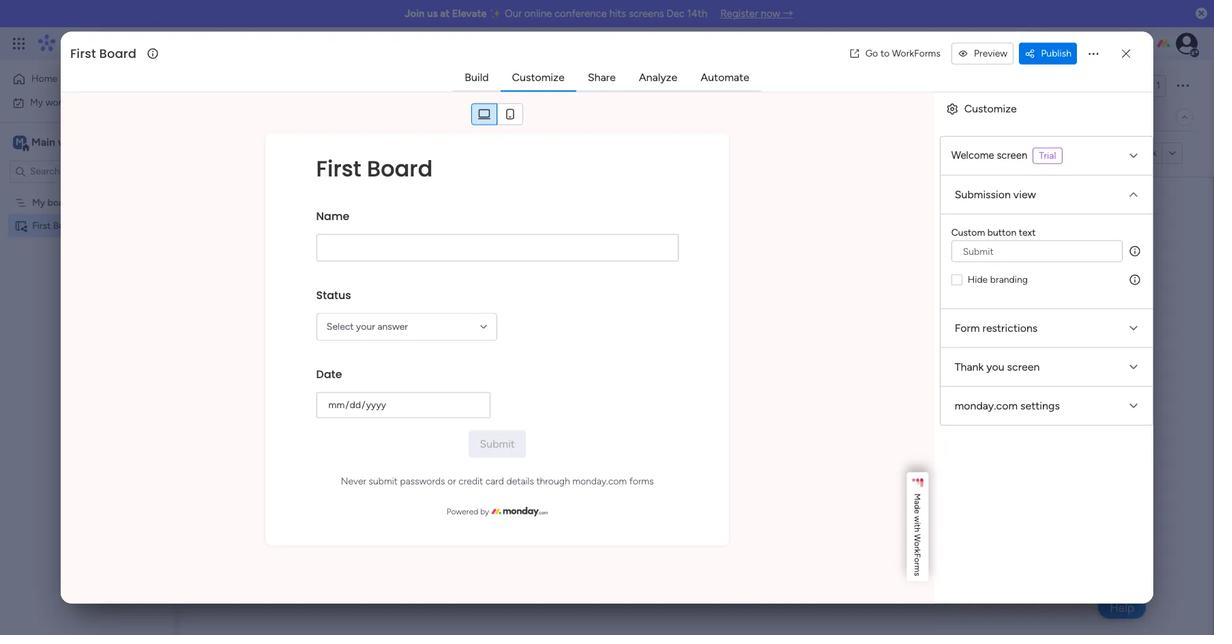 Task type: locate. For each thing, give the bounding box(es) containing it.
2 horizontal spatial by
[[650, 290, 670, 312]]

by
[[319, 147, 331, 160], [650, 290, 670, 312], [481, 507, 489, 517]]

0 vertical spatial automate
[[701, 71, 750, 84]]

0 horizontal spatial your
[[356, 321, 375, 333]]

analyze link
[[628, 65, 689, 90]]

invite members image
[[1035, 37, 1049, 50]]

Name field
[[316, 234, 679, 262]]

by for monday_logo_full
[[481, 507, 489, 517]]

form form
[[61, 93, 935, 604]]

m for m a d e w i t h w o r k f o r m s
[[913, 494, 923, 501]]

trial
[[1039, 150, 1057, 161]]

s
[[913, 573, 923, 577]]

name group
[[316, 199, 679, 278]]

0 vertical spatial customize
[[512, 71, 565, 84]]

publish
[[1041, 47, 1072, 59]]

work inside 'button'
[[45, 97, 66, 108]]

monday.com left forms
[[573, 476, 627, 488]]

your inside status group
[[356, 321, 375, 333]]

build
[[465, 71, 489, 84]]

1 vertical spatial automate
[[1106, 112, 1149, 123]]

o up m on the right bottom
[[913, 558, 923, 563]]

1 vertical spatial powered by
[[447, 507, 489, 517]]

0 horizontal spatial m
[[16, 136, 24, 148]]

my for my board
[[32, 197, 45, 208]]

d
[[913, 505, 923, 510]]

dapulse integrations image
[[948, 112, 959, 122]]

integrate
[[964, 112, 1003, 123]]

automate
[[701, 71, 750, 84], [1106, 112, 1149, 123]]

welcome screen
[[952, 149, 1028, 161]]

your right select
[[356, 321, 375, 333]]

screen left trial
[[997, 149, 1028, 161]]

0 horizontal spatial monday.com
[[573, 476, 627, 488]]

0 horizontal spatial customize
[[512, 71, 565, 84]]

1 horizontal spatial monday.com
[[955, 400, 1018, 413]]

first up name
[[316, 153, 362, 184]]

0 horizontal spatial powered
[[274, 147, 317, 160]]

m inside workspace icon
[[16, 136, 24, 148]]

m a d e w i t h w o r k f o r m s
[[913, 494, 923, 577]]

1 horizontal spatial powered by
[[447, 507, 489, 517]]

home button
[[8, 68, 147, 90]]

0 horizontal spatial work
[[45, 97, 66, 108]]

0 vertical spatial o
[[913, 542, 923, 547]]

1 vertical spatial customize
[[965, 102, 1017, 115]]

o
[[913, 542, 923, 547], [913, 558, 923, 563]]

board
[[48, 197, 72, 208]]

work right monday
[[110, 35, 135, 51]]

powered by inside form form
[[447, 507, 489, 517]]

e
[[913, 510, 923, 514]]

0 horizontal spatial powered by
[[274, 147, 331, 160]]

to
[[881, 47, 890, 59]]

submit
[[369, 476, 398, 488]]

2 r from the top
[[913, 563, 923, 566]]

first right shareable board icon
[[227, 70, 270, 101]]

work for monday
[[110, 35, 135, 51]]

t
[[913, 525, 923, 528]]

custom button text
[[952, 227, 1036, 239]]

first board down plans
[[227, 70, 339, 101]]

0 horizontal spatial first board field
[[67, 45, 145, 63]]

m left main
[[16, 136, 24, 148]]

customize
[[512, 71, 565, 84], [965, 102, 1017, 115]]

first board up home button
[[70, 45, 137, 62]]

monday.com down you
[[955, 400, 1018, 413]]

work down home
[[45, 97, 66, 108]]

0 vertical spatial by
[[319, 147, 331, 160]]

k
[[913, 550, 923, 554]]

0 vertical spatial monday.com
[[955, 400, 1018, 413]]

0 vertical spatial my
[[30, 97, 43, 108]]

inbox image
[[1005, 37, 1019, 50]]

your
[[744, 290, 780, 312], [356, 321, 375, 333]]

by inside powered by link
[[481, 507, 489, 517]]

our
[[505, 8, 522, 20]]

1 vertical spatial work
[[45, 97, 66, 108]]

share link
[[577, 65, 627, 90]]

workforms logo image
[[337, 143, 414, 165]]

m a d e w i t h w o r k f o r m s button
[[907, 473, 929, 582]]

m inside button
[[913, 494, 923, 501]]

apps image
[[1065, 37, 1079, 50]]

First Board field
[[67, 45, 145, 63], [223, 70, 343, 101]]

activity button
[[1029, 75, 1094, 97]]

powered inside form form
[[447, 507, 479, 517]]

1 horizontal spatial form
[[1120, 148, 1141, 159]]

0 vertical spatial first board field
[[67, 45, 145, 63]]

view
[[1014, 188, 1036, 201]]

screen inside dropdown button
[[1008, 361, 1040, 374]]

tab list
[[453, 65, 761, 92]]

first up home button
[[70, 45, 96, 62]]

1 vertical spatial m
[[913, 494, 923, 501]]

1 vertical spatial form
[[785, 290, 823, 312]]

thank you screen button
[[941, 348, 1153, 387]]

first board
[[70, 45, 137, 62], [227, 70, 339, 101], [316, 153, 433, 184], [32, 220, 78, 232]]

1 horizontal spatial customize
[[965, 102, 1017, 115]]

1 horizontal spatial powered
[[447, 507, 479, 517]]

forms
[[630, 476, 654, 488]]

hits
[[610, 8, 626, 20]]

region
[[941, 215, 1153, 309]]

1 vertical spatial my
[[32, 197, 45, 208]]

my left board
[[32, 197, 45, 208]]

home
[[31, 73, 57, 85]]

your right building
[[744, 290, 780, 312]]

by left workforms logo at left
[[319, 147, 331, 160]]

1 vertical spatial your
[[356, 321, 375, 333]]

0 vertical spatial powered
[[274, 147, 317, 160]]

shareable board image
[[14, 219, 27, 232]]

form
[[1120, 148, 1141, 159], [785, 290, 823, 312]]

r up f
[[913, 547, 923, 550]]

date element
[[316, 367, 342, 383]]

workspace selection element
[[13, 134, 114, 152]]

form restrictions button
[[941, 310, 1153, 348]]

automate down register
[[701, 71, 750, 84]]

jacob simon image
[[1176, 33, 1198, 55]]

0 vertical spatial your
[[744, 290, 780, 312]]

0 horizontal spatial by
[[319, 147, 331, 160]]

register now →
[[721, 8, 793, 20]]

never
[[341, 476, 367, 488]]

building
[[675, 290, 740, 312]]

my
[[30, 97, 43, 108], [32, 197, 45, 208]]

first board field down plans
[[223, 70, 343, 101]]

date
[[316, 367, 342, 383]]

hide workforms branding from the form itself and from the success message page image
[[1129, 273, 1142, 287]]

group
[[472, 103, 524, 126]]

dec
[[667, 8, 685, 20]]

o up the k
[[913, 542, 923, 547]]

Search in workspace field
[[29, 164, 114, 179]]

branding
[[991, 274, 1028, 286]]

board
[[99, 45, 137, 62], [275, 70, 339, 101], [367, 153, 433, 184], [53, 220, 78, 232]]

join
[[405, 8, 425, 20]]

customize up kanban
[[512, 71, 565, 84]]

by down card
[[481, 507, 489, 517]]

2 vertical spatial by
[[481, 507, 489, 517]]

powered for monday_logo_full
[[447, 507, 479, 517]]

screen right you
[[1008, 361, 1040, 374]]

monday.com inside dropdown button
[[955, 400, 1018, 413]]

1 horizontal spatial m
[[913, 494, 923, 501]]

help button
[[1099, 597, 1146, 620]]

thank
[[955, 361, 984, 374]]

w
[[913, 516, 923, 523]]

→
[[783, 8, 793, 20]]

welcome
[[952, 149, 995, 161]]

details
[[507, 476, 534, 488]]

invite / 1 button
[[1099, 75, 1167, 97]]

r down f
[[913, 563, 923, 566]]

status element
[[316, 288, 351, 303]]

0 vertical spatial m
[[16, 136, 24, 148]]

1 horizontal spatial first board field
[[223, 70, 343, 101]]

powered by
[[274, 147, 331, 160], [447, 507, 489, 517]]

first board field up home button
[[67, 45, 145, 63]]

my down home
[[30, 97, 43, 108]]

board inside form form
[[367, 153, 433, 184]]

a
[[913, 501, 923, 505]]

1 vertical spatial powered
[[447, 507, 479, 517]]

0 horizontal spatial form
[[785, 290, 823, 312]]

customize right dapulse integrations "icon"
[[965, 102, 1017, 115]]

my inside 'button'
[[30, 97, 43, 108]]

0 vertical spatial form
[[1120, 148, 1141, 159]]

submission view button
[[941, 176, 1153, 215]]

work
[[110, 35, 135, 51], [45, 97, 66, 108]]

1 horizontal spatial work
[[110, 35, 135, 51]]

1 horizontal spatial by
[[481, 507, 489, 517]]

select
[[327, 321, 354, 333]]

first board up name
[[316, 153, 433, 184]]

0 vertical spatial work
[[110, 35, 135, 51]]

1 image
[[1015, 28, 1028, 43]]

shareable board image
[[203, 78, 220, 94]]

powered
[[274, 147, 317, 160], [447, 507, 479, 517]]

0 vertical spatial screen
[[997, 149, 1028, 161]]

1 vertical spatial monday.com
[[573, 476, 627, 488]]

board inside field
[[99, 45, 137, 62]]

1 vertical spatial o
[[913, 558, 923, 563]]

r
[[913, 547, 923, 550], [913, 563, 923, 566]]

0 horizontal spatial automate
[[701, 71, 750, 84]]

0 vertical spatial powered by
[[274, 147, 331, 160]]

0 vertical spatial r
[[913, 547, 923, 550]]

submission view
[[955, 188, 1036, 201]]

see plans
[[239, 38, 280, 49]]

list box
[[0, 188, 174, 422]]

m up d at the right bottom
[[913, 494, 923, 501]]

powered by for monday_logo_full
[[447, 507, 489, 517]]

1 o from the top
[[913, 542, 923, 547]]

automate down invite / 1 button
[[1106, 112, 1149, 123]]

list box containing my board
[[0, 188, 174, 422]]

first right shareable board image at the left top of the page
[[32, 220, 51, 232]]

1 vertical spatial r
[[913, 563, 923, 566]]

by right start
[[650, 290, 670, 312]]

1 vertical spatial screen
[[1008, 361, 1040, 374]]

option
[[0, 190, 174, 193]]

first
[[70, 45, 96, 62], [227, 70, 270, 101], [316, 153, 362, 184], [32, 220, 51, 232]]



Task type: describe. For each thing, give the bounding box(es) containing it.
first inside form form
[[316, 153, 362, 184]]

1 horizontal spatial automate
[[1106, 112, 1149, 123]]

1 r from the top
[[913, 547, 923, 550]]

hide
[[968, 274, 988, 286]]

notifications image
[[975, 37, 989, 50]]

customize inside tab list
[[512, 71, 565, 84]]

conference
[[555, 8, 607, 20]]

workspace
[[58, 135, 112, 148]]

elevate
[[452, 8, 487, 20]]

thank you screen
[[955, 361, 1040, 374]]

go to workforms button
[[844, 43, 946, 65]]

m
[[913, 566, 923, 573]]

through
[[537, 476, 570, 488]]

f
[[913, 554, 923, 558]]

h
[[913, 528, 923, 533]]

publish button
[[1020, 43, 1077, 65]]

hide branding
[[968, 274, 1028, 286]]

share
[[588, 71, 616, 84]]

tab list containing build
[[453, 65, 761, 92]]

set a custom text on the submit button of the form image
[[1129, 245, 1142, 258]]

see plans button
[[220, 33, 286, 54]]

i
[[913, 523, 923, 525]]

m for m
[[16, 136, 24, 148]]

card
[[486, 476, 504, 488]]

settings
[[1021, 400, 1060, 413]]

see
[[239, 38, 255, 49]]

answer
[[378, 321, 408, 333]]

form restrictions
[[955, 322, 1038, 335]]

search everything image
[[1099, 37, 1112, 50]]

analyze
[[639, 71, 678, 84]]

monday.com settings button
[[941, 387, 1153, 425]]

monday.com inside form form
[[573, 476, 627, 488]]

workspace image
[[13, 135, 27, 150]]

screens
[[629, 8, 664, 20]]

credit
[[459, 476, 483, 488]]

name element
[[316, 209, 350, 224]]

help image
[[1129, 37, 1142, 50]]

main
[[31, 135, 55, 148]]

online
[[525, 8, 552, 20]]

2 o from the top
[[913, 558, 923, 563]]

select product image
[[12, 37, 26, 50]]

now
[[761, 8, 781, 20]]

submission
[[955, 188, 1011, 201]]

1 vertical spatial by
[[650, 290, 670, 312]]

automate link
[[690, 65, 761, 90]]

status group
[[316, 278, 679, 357]]

start
[[609, 290, 646, 312]]

show board description image
[[349, 79, 365, 93]]

by for workforms logo at left
[[319, 147, 331, 160]]

management
[[138, 35, 212, 51]]

select your answer
[[327, 321, 408, 333]]

region containing custom button text
[[941, 215, 1153, 309]]

1 vertical spatial first board field
[[223, 70, 343, 101]]

remove from favorites image
[[372, 79, 386, 92]]

help
[[1110, 601, 1135, 615]]

passwords
[[400, 476, 445, 488]]

activity
[[1035, 80, 1068, 91]]

more actions image
[[1087, 47, 1101, 60]]

kanban button
[[503, 106, 555, 128]]

powered by for workforms logo at left
[[274, 147, 331, 160]]

copy
[[1095, 148, 1118, 159]]

restrictions
[[983, 322, 1038, 335]]

customize link
[[501, 65, 576, 90]]

let's start by building your form
[[571, 290, 823, 312]]

date group
[[316, 357, 679, 431]]

my work
[[30, 97, 66, 108]]

us
[[427, 8, 438, 20]]

first board inside form form
[[316, 153, 433, 184]]

1
[[1157, 80, 1161, 91]]

my for my work
[[30, 97, 43, 108]]

preview
[[974, 47, 1008, 59]]

link
[[1143, 148, 1157, 159]]

or
[[448, 476, 456, 488]]

at
[[440, 8, 450, 20]]

invite / 1
[[1124, 80, 1161, 91]]

main workspace
[[31, 135, 112, 148]]

my board
[[32, 197, 72, 208]]

kanban
[[513, 111, 545, 123]]

/
[[1151, 80, 1154, 91]]

powered for workforms logo at left
[[274, 147, 317, 160]]

collapse board header image
[[1180, 112, 1191, 123]]

first inside field
[[70, 45, 96, 62]]

1 horizontal spatial your
[[744, 290, 780, 312]]

status
[[316, 288, 351, 303]]

powered by link
[[316, 505, 679, 519]]

automate inside tab list
[[701, 71, 750, 84]]

14th
[[687, 8, 708, 20]]

register now → link
[[721, 8, 793, 20]]

register
[[721, 8, 759, 20]]

calendar
[[455, 111, 493, 123]]

go to workforms
[[866, 47, 941, 59]]

form inside button
[[1120, 148, 1141, 159]]

monday.com settings
[[955, 400, 1060, 413]]

never submit passwords or credit card details through monday.com forms
[[341, 476, 654, 488]]

invite
[[1124, 80, 1148, 91]]

monday_logo_full image
[[492, 505, 548, 519]]

work for my
[[45, 97, 66, 108]]

you
[[987, 361, 1005, 374]]

first board down my board
[[32, 220, 78, 232]]

✨
[[489, 8, 502, 20]]

Choose a date date field
[[316, 393, 490, 419]]

Submit text field
[[952, 241, 1123, 262]]

text
[[1019, 227, 1036, 239]]

plans
[[257, 38, 280, 49]]

let's
[[571, 290, 604, 312]]

first board inside field
[[70, 45, 137, 62]]

my work button
[[8, 92, 147, 114]]

custom
[[952, 227, 986, 239]]

preview button
[[952, 43, 1014, 65]]



Task type: vqa. For each thing, say whether or not it's contained in the screenshot.
updates to the middle
no



